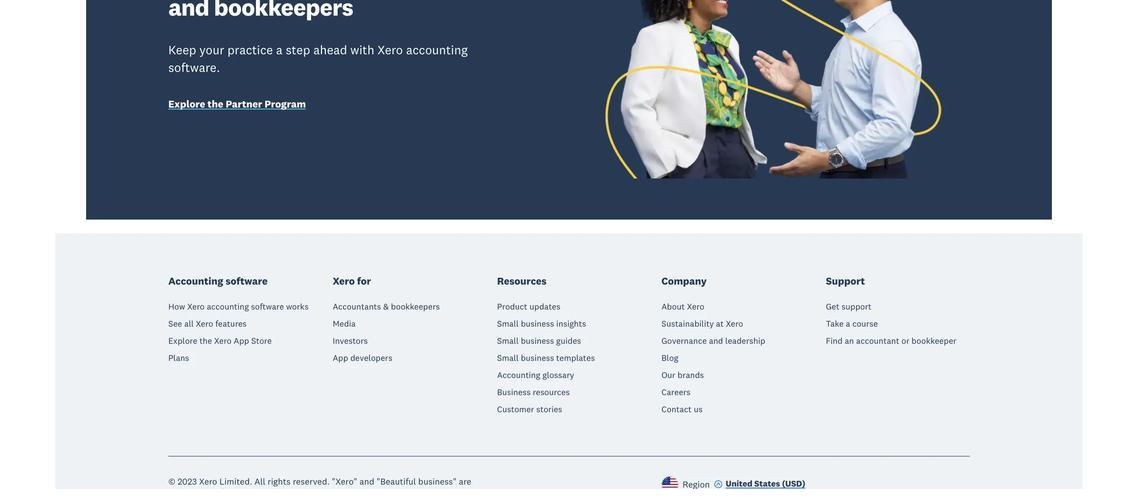 Task type: locate. For each thing, give the bounding box(es) containing it.
find an accountant or bookkeeper link
[[826, 336, 957, 346]]

and down at
[[709, 336, 723, 346]]

take
[[826, 318, 844, 329]]

take a course
[[826, 318, 878, 329]]

xero right "with"
[[378, 42, 403, 58]]

small for small business templates
[[497, 353, 519, 363]]

0 horizontal spatial app
[[234, 336, 249, 346]]

how xero accounting software works link
[[168, 301, 309, 312]]

1 explore from the top
[[168, 97, 205, 111]]

2 explore from the top
[[168, 336, 197, 346]]

2 vertical spatial small
[[497, 353, 519, 363]]

1 horizontal spatial accounting
[[497, 370, 540, 381]]

1 vertical spatial small
[[497, 336, 519, 346]]

1 vertical spatial accounting
[[207, 301, 249, 312]]

1 vertical spatial app
[[333, 353, 348, 363]]

business down small business insights link
[[521, 336, 554, 346]]

0 vertical spatial the
[[207, 97, 223, 111]]

ahead
[[313, 42, 347, 58]]

reserved.
[[293, 476, 330, 487]]

©
[[168, 476, 175, 487]]

and right "xero"
[[360, 476, 374, 487]]

business
[[497, 387, 531, 398]]

xero for
[[333, 275, 371, 288]]

3 business from the top
[[521, 353, 554, 363]]

accountants
[[333, 301, 381, 312]]

1 vertical spatial the
[[199, 336, 212, 346]]

xero left for on the left of page
[[333, 275, 355, 288]]

a right take
[[846, 318, 850, 329]]

1 horizontal spatial accounting
[[406, 42, 468, 58]]

0 vertical spatial and
[[709, 336, 723, 346]]

accounting glossary link
[[497, 370, 574, 381]]

the left partner
[[207, 97, 223, 111]]

support
[[826, 275, 865, 288]]

small business insights
[[497, 318, 586, 329]]

contact us link
[[662, 404, 703, 415]]

step
[[286, 42, 310, 58]]

0 horizontal spatial and
[[360, 476, 374, 487]]

small for small business insights
[[497, 318, 519, 329]]

0 vertical spatial accounting
[[406, 42, 468, 58]]

at
[[716, 318, 724, 329]]

careers
[[662, 387, 691, 398]]

accounting glossary
[[497, 370, 574, 381]]

accounting
[[168, 275, 223, 288], [497, 370, 540, 381]]

rights
[[268, 476, 291, 487]]

explore for explore the xero app store
[[168, 336, 197, 346]]

small
[[497, 318, 519, 329], [497, 336, 519, 346], [497, 353, 519, 363]]

business
[[521, 318, 554, 329], [521, 336, 554, 346], [521, 353, 554, 363]]

investors
[[333, 336, 368, 346]]

xero up all
[[187, 301, 205, 312]]

templates
[[556, 353, 595, 363]]

sustainability at xero link
[[662, 318, 743, 329]]

for
[[357, 275, 371, 288]]

and
[[709, 336, 723, 346], [360, 476, 374, 487]]

store
[[251, 336, 272, 346]]

practice
[[227, 42, 273, 58]]

2 small from the top
[[497, 336, 519, 346]]

business up small business guides
[[521, 318, 554, 329]]

1 vertical spatial business
[[521, 336, 554, 346]]

software up how xero accounting software works
[[226, 275, 268, 288]]

small for small business guides
[[497, 336, 519, 346]]

see all xero features link
[[168, 318, 247, 329]]

accountant
[[856, 336, 899, 346]]

0 vertical spatial a
[[276, 42, 283, 58]]

xero right all
[[196, 318, 213, 329]]

take a course link
[[826, 318, 878, 329]]

how xero accounting software works
[[168, 301, 309, 312]]

a
[[276, 42, 283, 58], [846, 318, 850, 329]]

0 vertical spatial explore
[[168, 97, 205, 111]]

1 horizontal spatial and
[[709, 336, 723, 346]]

a left step on the left of page
[[276, 42, 283, 58]]

1 small from the top
[[497, 318, 519, 329]]

leadership
[[725, 336, 765, 346]]

app down "features"
[[234, 336, 249, 346]]

accounting
[[406, 42, 468, 58], [207, 301, 249, 312]]

"xero"
[[332, 476, 357, 487]]

the down see all xero features
[[199, 336, 212, 346]]

governance and leadership link
[[662, 336, 765, 346]]

program
[[265, 97, 306, 111]]

software left works
[[251, 301, 284, 312]]

2 vertical spatial business
[[521, 353, 554, 363]]

1 vertical spatial explore
[[168, 336, 197, 346]]

accountants & bookkeepers
[[333, 301, 440, 312]]

0 horizontal spatial accounting
[[207, 301, 249, 312]]

explore down software.
[[168, 97, 205, 111]]

0 vertical spatial small
[[497, 318, 519, 329]]

business down small business guides
[[521, 353, 554, 363]]

the
[[207, 97, 223, 111], [199, 336, 212, 346]]

0 vertical spatial business
[[521, 318, 554, 329]]

explore up plans
[[168, 336, 197, 346]]

software
[[226, 275, 268, 288], [251, 301, 284, 312]]

accounting up how
[[168, 275, 223, 288]]

small business insights link
[[497, 318, 586, 329]]

about xero
[[662, 301, 704, 312]]

0 vertical spatial accounting
[[168, 275, 223, 288]]

1 vertical spatial a
[[846, 318, 850, 329]]

the for xero
[[199, 336, 212, 346]]

app down investors link
[[333, 353, 348, 363]]

limited. left all
[[219, 476, 252, 487]]

3 small from the top
[[497, 353, 519, 363]]

app
[[234, 336, 249, 346], [333, 353, 348, 363]]

1 vertical spatial and
[[360, 476, 374, 487]]

2 business from the top
[[521, 336, 554, 346]]

resources
[[497, 275, 547, 288]]

limited. right 'of'
[[246, 487, 279, 489]]

updates
[[530, 301, 560, 312]]

accounting up the "business"
[[497, 370, 540, 381]]

support
[[842, 301, 872, 312]]

our
[[662, 370, 675, 381]]

xero
[[378, 42, 403, 58], [333, 275, 355, 288], [187, 301, 205, 312], [687, 301, 704, 312], [196, 318, 213, 329], [726, 318, 743, 329], [214, 336, 232, 346], [199, 476, 217, 487], [226, 487, 244, 489]]

1 business from the top
[[521, 318, 554, 329]]

0 horizontal spatial a
[[276, 42, 283, 58]]

explore
[[168, 97, 205, 111], [168, 336, 197, 346]]

customer stories link
[[497, 404, 562, 415]]

0 horizontal spatial accounting
[[168, 275, 223, 288]]

1 vertical spatial accounting
[[497, 370, 540, 381]]

trademarks
[[168, 487, 214, 489]]

keep
[[168, 42, 196, 58]]



Task type: vqa. For each thing, say whether or not it's contained in the screenshot.
2nd Registration: from the bottom of the page
no



Task type: describe. For each thing, give the bounding box(es) containing it.
us
[[694, 404, 703, 415]]

&
[[383, 301, 389, 312]]

contact
[[662, 404, 692, 415]]

partner
[[226, 97, 262, 111]]

all
[[184, 318, 194, 329]]

accountants & bookkeepers link
[[333, 301, 440, 312]]

governance and leadership
[[662, 336, 765, 346]]

bookkeeper
[[912, 336, 957, 346]]

small business templates link
[[497, 353, 595, 363]]

media link
[[333, 318, 356, 329]]

product updates link
[[497, 301, 560, 312]]

company
[[662, 275, 707, 288]]

business for templates
[[521, 353, 554, 363]]

2023
[[178, 476, 197, 487]]

software.
[[168, 60, 220, 75]]

explore the xero app store link
[[168, 336, 272, 346]]

governance
[[662, 336, 707, 346]]

get support
[[826, 301, 872, 312]]

media
[[333, 318, 356, 329]]

"beautiful
[[377, 476, 416, 487]]

customer stories
[[497, 404, 562, 415]]

bookkeepers
[[391, 301, 440, 312]]

insights
[[556, 318, 586, 329]]

find
[[826, 336, 843, 346]]

investors link
[[333, 336, 368, 346]]

how
[[168, 301, 185, 312]]

plans
[[168, 353, 189, 363]]

0 vertical spatial software
[[226, 275, 268, 288]]

brands
[[678, 370, 704, 381]]

xero right "2023"
[[199, 476, 217, 487]]

sustainability at xero
[[662, 318, 743, 329]]

features
[[215, 318, 247, 329]]

app developers
[[333, 353, 392, 363]]

accounting for accounting software
[[168, 275, 223, 288]]

the for partner
[[207, 97, 223, 111]]

accounting software
[[168, 275, 268, 288]]

product
[[497, 301, 527, 312]]

works
[[286, 301, 309, 312]]

our brands
[[662, 370, 704, 381]]

stories
[[536, 404, 562, 415]]

resources
[[533, 387, 570, 398]]

product updates
[[497, 301, 560, 312]]

plans link
[[168, 353, 189, 363]]

xero up the sustainability at xero at the bottom of page
[[687, 301, 704, 312]]

business"
[[418, 476, 457, 487]]

developers
[[350, 353, 392, 363]]

0 vertical spatial app
[[234, 336, 249, 346]]

app developers link
[[333, 353, 392, 363]]

course
[[852, 318, 878, 329]]

xero right 'of'
[[226, 487, 244, 489]]

or
[[902, 336, 910, 346]]

xero inside "keep your practice a step ahead with xero accounting software."
[[378, 42, 403, 58]]

and inside © 2023 xero limited. all rights reserved. "xero" and "beautiful business" are trademarks of xero limited.
[[360, 476, 374, 487]]

keep your practice a step ahead with xero accounting software.
[[168, 42, 468, 75]]

are
[[459, 476, 471, 487]]

careers link
[[662, 387, 691, 398]]

small business guides
[[497, 336, 581, 346]]

get support link
[[826, 301, 872, 312]]

xero down "features"
[[214, 336, 232, 346]]

accounting for accounting glossary
[[497, 370, 540, 381]]

1 horizontal spatial app
[[333, 353, 348, 363]]

a inside "keep your practice a step ahead with xero accounting software."
[[276, 42, 283, 58]]

glossary
[[543, 370, 574, 381]]

explore the partner program
[[168, 97, 306, 111]]

find an accountant or bookkeeper
[[826, 336, 957, 346]]

© 2023 xero limited. all rights reserved. "xero" and "beautiful business" are trademarks of xero limited.
[[168, 476, 471, 489]]

accountants speaking to each other image
[[579, 0, 970, 179]]

1 horizontal spatial a
[[846, 318, 850, 329]]

guides
[[556, 336, 581, 346]]

of
[[216, 487, 224, 489]]

your
[[199, 42, 224, 58]]

with
[[350, 42, 374, 58]]

see
[[168, 318, 182, 329]]

accounting inside "keep your practice a step ahead with xero accounting software."
[[406, 42, 468, 58]]

blog
[[662, 353, 678, 363]]

xero right at
[[726, 318, 743, 329]]

business resources
[[497, 387, 570, 398]]

see all xero features
[[168, 318, 247, 329]]

explore the xero app store
[[168, 336, 272, 346]]

about
[[662, 301, 685, 312]]

small business guides link
[[497, 336, 581, 346]]

business for guides
[[521, 336, 554, 346]]

all
[[254, 476, 265, 487]]

business for insights
[[521, 318, 554, 329]]

contact us
[[662, 404, 703, 415]]

small business templates
[[497, 353, 595, 363]]

business resources link
[[497, 387, 570, 398]]

explore for explore the partner program
[[168, 97, 205, 111]]

the current region is united states image
[[662, 476, 679, 489]]

get
[[826, 301, 840, 312]]

blog link
[[662, 353, 678, 363]]

1 vertical spatial software
[[251, 301, 284, 312]]

sustainability
[[662, 318, 714, 329]]

our brands link
[[662, 370, 704, 381]]



